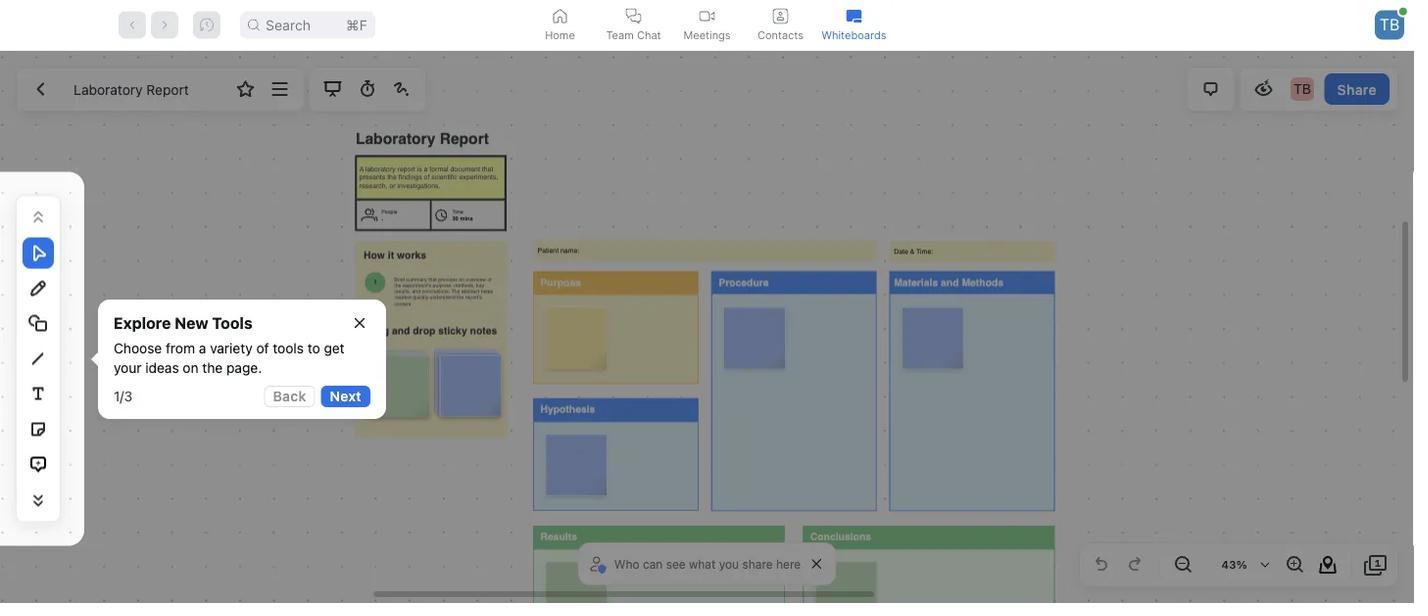 Task type: locate. For each thing, give the bounding box(es) containing it.
⌘f
[[346, 17, 368, 33]]

tab list containing home
[[523, 0, 891, 50]]

home button
[[523, 0, 597, 50]]

tb
[[1380, 15, 1400, 34]]

team
[[606, 28, 634, 41]]

home
[[545, 28, 575, 41]]

profile contact image
[[773, 8, 788, 24], [773, 8, 788, 24]]

video on image
[[699, 8, 715, 24]]

whiteboard small image
[[846, 8, 862, 24], [846, 8, 862, 24]]

team chat image
[[626, 8, 641, 24], [626, 8, 641, 24]]

contacts
[[758, 28, 804, 41]]

tab list
[[523, 0, 891, 50]]

whiteboards
[[822, 28, 886, 41]]

magnifier image
[[248, 19, 260, 31], [248, 19, 260, 31]]

home small image
[[552, 8, 568, 24], [552, 8, 568, 24]]



Task type: vqa. For each thing, say whether or not it's contained in the screenshot.
905
no



Task type: describe. For each thing, give the bounding box(es) containing it.
meetings button
[[670, 0, 744, 50]]

chat
[[637, 28, 661, 41]]

online image
[[1399, 8, 1407, 15]]

team chat
[[606, 28, 661, 41]]

contacts button
[[744, 0, 817, 50]]

online image
[[1399, 8, 1407, 15]]

video on image
[[699, 8, 715, 24]]

whiteboards button
[[817, 0, 891, 50]]

search
[[266, 17, 311, 33]]

meetings
[[684, 28, 731, 41]]

team chat button
[[597, 0, 670, 50]]



